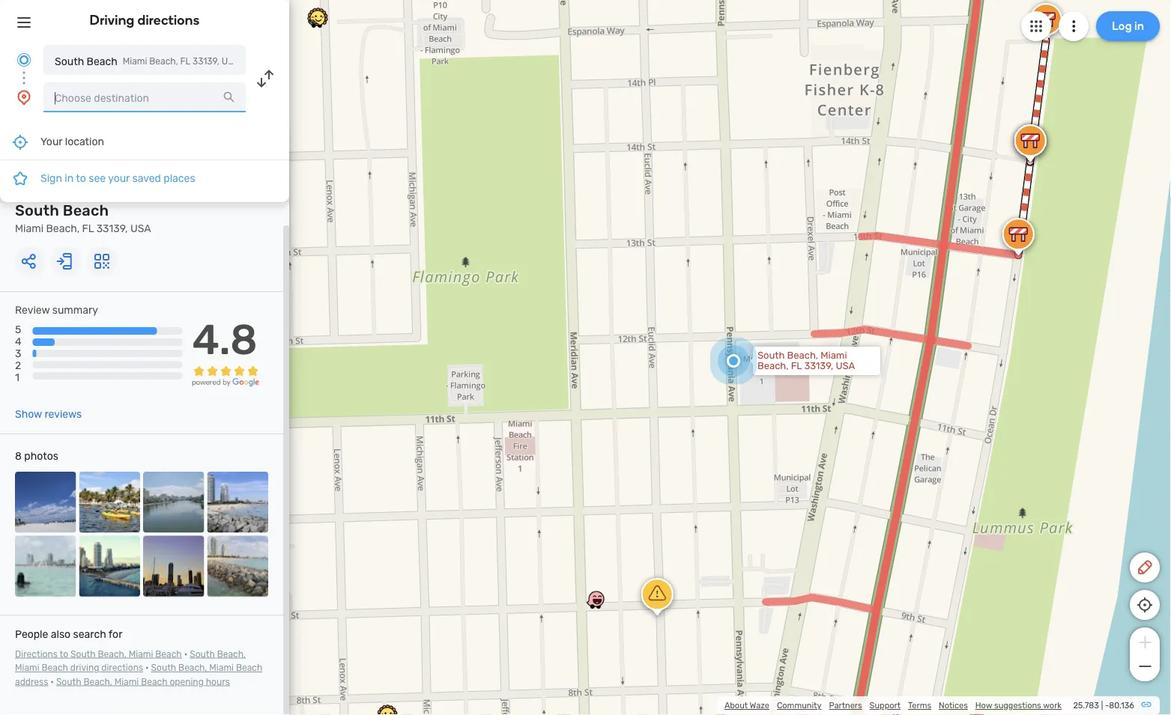Task type: vqa. For each thing, say whether or not it's contained in the screenshot.
LIST BOX
yes



Task type: locate. For each thing, give the bounding box(es) containing it.
about waze link
[[725, 701, 770, 711]]

people also search for
[[15, 628, 122, 640]]

location image
[[15, 88, 33, 106]]

image 2 of south beach, miami beach image
[[79, 472, 140, 533]]

south inside 'south beach, miami beach address'
[[151, 663, 176, 673]]

beach inside 'south beach, miami beach address'
[[236, 663, 262, 673]]

driving
[[70, 663, 99, 673]]

2 vertical spatial 33139,
[[804, 360, 834, 372]]

people
[[15, 628, 48, 640]]

south beach, miami beach opening hours
[[56, 677, 230, 687]]

2
[[15, 359, 21, 372]]

1 horizontal spatial 33139,
[[193, 56, 219, 67]]

33139, inside south beach, miami beach, fl 33139, usa
[[804, 360, 834, 372]]

directions
[[138, 12, 200, 28], [101, 663, 143, 673]]

1 vertical spatial usa
[[130, 222, 151, 234]]

driving
[[90, 12, 134, 28]]

0 horizontal spatial fl
[[82, 222, 94, 234]]

south inside south beach miami beach, fl 33139, usa
[[15, 201, 59, 219]]

33139,
[[193, 56, 219, 67], [96, 222, 128, 234], [804, 360, 834, 372]]

fl
[[180, 56, 190, 67], [82, 222, 94, 234], [791, 360, 802, 372]]

beach inside south beach miami beach, fl 33139, usa
[[63, 201, 109, 219]]

directions to south beach, miami beach
[[15, 649, 182, 660]]

0 vertical spatial usa
[[222, 56, 239, 67]]

2 vertical spatial usa
[[836, 360, 855, 372]]

2 vertical spatial fl
[[791, 360, 802, 372]]

beach, inside 'south beach, miami beach address'
[[178, 663, 207, 673]]

waze
[[750, 701, 770, 711]]

about waze community partners support terms notices how suggestions work
[[725, 701, 1062, 711]]

5
[[15, 323, 21, 335]]

beach,
[[149, 56, 178, 67], [46, 222, 80, 234], [787, 350, 818, 362], [758, 360, 789, 372], [98, 649, 127, 660], [217, 649, 246, 660], [178, 663, 207, 673], [83, 677, 112, 687]]

south beach, miami beach, fl 33139, usa
[[758, 350, 855, 372]]

usa
[[222, 56, 239, 67], [130, 222, 151, 234], [836, 360, 855, 372]]

suggestions
[[994, 701, 1041, 711]]

how suggestions work link
[[976, 701, 1062, 711]]

directions right driving
[[138, 12, 200, 28]]

miami
[[123, 56, 147, 67], [15, 222, 44, 234], [821, 350, 847, 362], [129, 649, 153, 660], [15, 663, 39, 673], [209, 663, 234, 673], [114, 677, 139, 687]]

miami inside 'south beach, miami beach address'
[[209, 663, 234, 673]]

list box
[[0, 124, 289, 202]]

1 vertical spatial south beach miami beach, fl 33139, usa
[[15, 201, 151, 234]]

notices link
[[939, 701, 968, 711]]

1 horizontal spatial usa
[[222, 56, 239, 67]]

1 vertical spatial 33139,
[[96, 222, 128, 234]]

beach
[[87, 55, 117, 67], [63, 201, 109, 219], [155, 649, 182, 660], [42, 663, 68, 673], [236, 663, 262, 673], [141, 677, 167, 687]]

south
[[55, 55, 84, 67], [15, 201, 59, 219], [758, 350, 785, 362], [70, 649, 96, 660], [190, 649, 215, 660], [151, 663, 176, 673], [56, 677, 81, 687]]

current location image
[[15, 51, 33, 69]]

directions up south beach, miami beach opening hours
[[101, 663, 143, 673]]

25.783
[[1073, 701, 1099, 711]]

0 vertical spatial 33139,
[[193, 56, 219, 67]]

review summary
[[15, 304, 98, 316]]

south beach, miami beach opening hours link
[[56, 677, 230, 687]]

2 horizontal spatial fl
[[791, 360, 802, 372]]

community link
[[777, 701, 822, 711]]

|
[[1101, 701, 1103, 711]]

south beach miami beach, fl 33139, usa up choose destination text field
[[55, 55, 239, 67]]

south inside south beach, miami beach, fl 33139, usa
[[758, 350, 785, 362]]

south beach, miami beach address link
[[15, 663, 262, 687]]

0 horizontal spatial 33139,
[[96, 222, 128, 234]]

about
[[725, 701, 748, 711]]

25.783 | -80.136
[[1073, 701, 1135, 711]]

south beach miami beach, fl 33139, usa
[[55, 55, 239, 67], [15, 201, 151, 234]]

directions
[[15, 649, 58, 660]]

8
[[15, 450, 22, 462]]

south beach miami beach, fl 33139, usa down star icon
[[15, 201, 151, 234]]

also
[[51, 628, 71, 640]]

miami inside south beach, miami beach, fl 33139, usa
[[821, 350, 847, 362]]

image 1 of south beach, miami beach image
[[15, 472, 76, 533]]

summary
[[52, 304, 98, 316]]

pencil image
[[1136, 559, 1154, 577]]

photos
[[24, 450, 58, 462]]

0 vertical spatial fl
[[180, 56, 190, 67]]

image 5 of south beach, miami beach image
[[15, 536, 76, 597]]

partners link
[[829, 701, 862, 711]]

recenter image
[[11, 133, 29, 151]]

terms
[[908, 701, 932, 711]]

1 vertical spatial directions
[[101, 663, 143, 673]]

review
[[15, 304, 50, 316]]

link image
[[1141, 699, 1153, 711]]

2 horizontal spatial usa
[[836, 360, 855, 372]]

support link
[[870, 701, 901, 711]]

usa inside south beach, miami beach, fl 33139, usa
[[836, 360, 855, 372]]

image 4 of south beach, miami beach image
[[207, 472, 268, 533]]

2 horizontal spatial 33139,
[[804, 360, 834, 372]]



Task type: describe. For each thing, give the bounding box(es) containing it.
80.136
[[1109, 701, 1135, 711]]

star image
[[11, 169, 29, 187]]

for
[[109, 628, 122, 640]]

fl inside south beach, miami beach, fl 33139, usa
[[791, 360, 802, 372]]

0 vertical spatial south beach miami beach, fl 33139, usa
[[55, 55, 239, 67]]

show
[[15, 408, 42, 420]]

5 4 3 2 1
[[15, 323, 22, 384]]

community
[[777, 701, 822, 711]]

south inside south beach, miami beach driving directions
[[190, 649, 215, 660]]

partners
[[829, 701, 862, 711]]

south beach, miami beach driving directions link
[[15, 649, 246, 673]]

4
[[15, 335, 22, 347]]

hours
[[206, 677, 230, 687]]

support
[[870, 701, 901, 711]]

-
[[1105, 701, 1109, 711]]

beach, inside south beach, miami beach driving directions
[[217, 649, 246, 660]]

0 horizontal spatial usa
[[130, 222, 151, 234]]

1 horizontal spatial fl
[[180, 56, 190, 67]]

image 8 of south beach, miami beach image
[[207, 536, 268, 597]]

south beach, miami beach address
[[15, 663, 262, 687]]

terms link
[[908, 701, 932, 711]]

0 vertical spatial directions
[[138, 12, 200, 28]]

driving directions
[[90, 12, 200, 28]]

how
[[976, 701, 992, 711]]

reviews
[[45, 408, 82, 420]]

Choose destination text field
[[43, 82, 246, 112]]

opening
[[170, 677, 204, 687]]

4.8
[[192, 315, 258, 365]]

search
[[73, 628, 106, 640]]

beach inside south beach, miami beach driving directions
[[42, 663, 68, 673]]

zoom in image
[[1136, 634, 1154, 652]]

miami inside south beach, miami beach driving directions
[[15, 663, 39, 673]]

zoom out image
[[1136, 658, 1154, 676]]

image 6 of south beach, miami beach image
[[79, 536, 140, 597]]

image 7 of south beach, miami beach image
[[143, 536, 204, 597]]

work
[[1043, 701, 1062, 711]]

8 photos
[[15, 450, 58, 462]]

image 3 of south beach, miami beach image
[[143, 472, 204, 533]]

1
[[15, 371, 19, 384]]

address
[[15, 677, 48, 687]]

3
[[15, 347, 21, 360]]

directions inside south beach, miami beach driving directions
[[101, 663, 143, 673]]

directions to south beach, miami beach link
[[15, 649, 182, 660]]

south beach, miami beach driving directions
[[15, 649, 246, 673]]

notices
[[939, 701, 968, 711]]

show reviews
[[15, 408, 82, 420]]

to
[[60, 649, 68, 660]]

1 vertical spatial fl
[[82, 222, 94, 234]]



